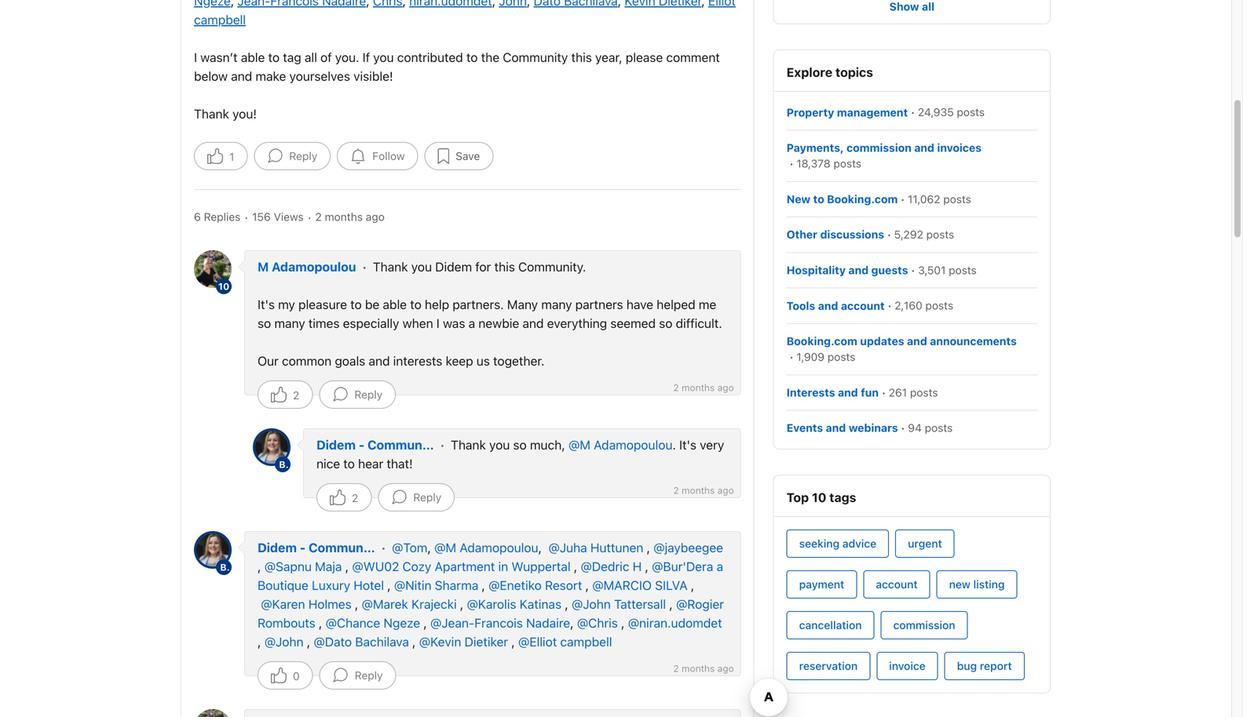 Task type: locate. For each thing, give the bounding box(es) containing it.
1 horizontal spatial all
[[922, 0, 935, 13]]

@karen holmes , @marek krajecki , @karolis katinas , @john tattersall ,
[[261, 597, 676, 612]]

commission
[[847, 141, 912, 154], [893, 619, 955, 632]]

posts
[[957, 106, 985, 119], [834, 157, 862, 170], [943, 193, 971, 206], [926, 228, 954, 241], [949, 264, 977, 277], [926, 299, 954, 312], [828, 351, 856, 364], [910, 386, 938, 399], [925, 422, 953, 435]]

1 vertical spatial -
[[300, 541, 306, 556]]

0 vertical spatial profile picture for user d.nohutlu image
[[255, 431, 288, 464]]

ago down @niran.udomdet
[[718, 663, 734, 674]]

0 horizontal spatial you
[[373, 50, 394, 65]]

posts for 3,501 posts
[[949, 264, 977, 277]]

tools and account
[[787, 299, 885, 312]]

0 vertical spatial a
[[469, 316, 475, 331]]

reply down the goals at left
[[354, 388, 383, 401]]

you.
[[335, 50, 359, 65]]

1 vertical spatial all
[[305, 50, 317, 65]]

bug report
[[957, 660, 1012, 673]]

. it's very nice to hear that!
[[317, 438, 724, 471]]

@kevin dietiker link
[[419, 635, 508, 650]]

explore topics
[[787, 65, 873, 80]]

months up the very
[[682, 382, 715, 393]]

booking.com up discussions
[[827, 193, 898, 206]]

1 vertical spatial commun…
[[309, 541, 375, 556]]

and left invoices on the right of the page
[[914, 141, 935, 154]]

0 vertical spatial it's
[[258, 297, 275, 312]]

@marek
[[362, 597, 408, 612]]

profile picture for user d.nohutlu image for thank you so much, @m adamopoulou
[[255, 431, 288, 464]]

0 vertical spatial thank
[[194, 106, 229, 121]]

1 horizontal spatial adamopoulou
[[460, 541, 538, 556]]

reply down @dato bachilava link
[[355, 669, 383, 682]]

0 horizontal spatial all
[[305, 50, 317, 65]]

able right be
[[383, 297, 407, 312]]

reply link down the goals at left
[[319, 381, 396, 409]]

didem up @sapnu
[[258, 541, 297, 556]]

2 horizontal spatial thank
[[451, 438, 486, 453]]

didem - commun… link up hear
[[317, 436, 445, 455]]

to left be
[[350, 297, 362, 312]]

1 horizontal spatial many
[[541, 297, 572, 312]]

@m inside @tom , @m adamopoulou , @juha huttunen , @jaybeegee , @sapnu maja , @wu02 cozy apartment in wuppertal , @dedric h ,
[[434, 541, 456, 556]]

1 vertical spatial many
[[274, 316, 305, 331]]

2 months ago for reply link for profile picture for user d.nohutlu corresponding to thank you so much, @m adamopoulou
[[673, 485, 734, 496]]

guests
[[871, 264, 908, 277]]

reply link down the that!
[[378, 484, 455, 512]]

posts inside payments, commission and invoices 18,378 posts
[[834, 157, 862, 170]]

2 down common
[[293, 389, 299, 402]]

posts inside booking.com updates and announcements 1,909 posts
[[828, 351, 856, 364]]

common
[[282, 354, 332, 369]]

1 vertical spatial i
[[437, 316, 440, 331]]

0 horizontal spatial a
[[469, 316, 475, 331]]

@m adamopoulou link
[[568, 438, 673, 453], [434, 541, 538, 556]]

commission down management
[[847, 141, 912, 154]]

1 vertical spatial @m
[[434, 541, 456, 556]]

2 months ago for reply link related to profile picture for user m.adamopoulou.hotmail.com
[[673, 382, 734, 393]]

@nitin
[[394, 578, 432, 593]]

@karolis katinas link
[[467, 597, 562, 612]]

i left wasn't
[[194, 50, 197, 65]]

0 horizontal spatial @m
[[434, 541, 456, 556]]

ago up the very
[[718, 382, 734, 393]]

reply image down "@dato"
[[333, 668, 348, 684]]

6 replies
[[194, 210, 241, 223]]

posts for 11,062 posts
[[943, 193, 971, 206]]

1 vertical spatial adamopoulou
[[594, 438, 673, 453]]

you left much,
[[489, 438, 510, 453]]

posts for 24,935 posts
[[957, 106, 985, 119]]

posts right "5,292"
[[926, 228, 954, 241]]

0 vertical spatial -
[[359, 438, 365, 453]]

profile picture for user d.nohutlu image left the 'nice'
[[255, 431, 288, 464]]

@john link
[[264, 635, 304, 650]]

1 vertical spatial you
[[411, 259, 432, 274]]

@john inside , @chance ngeze , @jean-francois nadaire , @chris , @niran.udomdet , @john , @dato bachilava , @kevin dietiker , @elliot campbell
[[264, 635, 304, 650]]

1 vertical spatial a
[[717, 559, 723, 574]]

2 months ago down the follow image
[[315, 210, 385, 223]]

year,
[[595, 50, 622, 65]]

interests
[[393, 354, 442, 369]]

94 posts
[[908, 422, 953, 435]]

2 months ago down the very
[[673, 485, 734, 496]]

1 horizontal spatial @john
[[572, 597, 611, 612]]

@bur'dera a boutique luxury hotel link
[[258, 559, 723, 593]]

0 vertical spatial many
[[541, 297, 572, 312]]

you inside i wasn't able to tag all of you. if you contributed to the community this year, please comment below and make yourselves visible!
[[373, 50, 394, 65]]

posts right 11,062
[[943, 193, 971, 206]]

thank
[[194, 106, 229, 121], [373, 259, 408, 274], [451, 438, 486, 453]]

it's right .
[[679, 438, 697, 453]]

adamopoulou
[[272, 259, 356, 274], [594, 438, 673, 453], [460, 541, 538, 556]]

commun… for ,
[[309, 541, 375, 556]]

ngeze
[[384, 616, 420, 631]]

2 vertical spatial adamopoulou
[[460, 541, 538, 556]]

and inside payments, commission and invoices 18,378 posts
[[914, 141, 935, 154]]

new
[[787, 193, 811, 206]]

elliot campbell link
[[194, 0, 736, 27]]

261
[[889, 386, 907, 399]]

0 horizontal spatial -
[[300, 541, 306, 556]]

didem left "for"
[[435, 259, 472, 274]]

2 vertical spatial you
[[489, 438, 510, 453]]

1 vertical spatial booking.com
[[787, 335, 858, 348]]

reply link
[[254, 142, 331, 170], [319, 381, 396, 409], [378, 484, 455, 512], [319, 662, 396, 690]]

1 vertical spatial commission
[[893, 619, 955, 632]]

24,935
[[918, 106, 954, 119]]

able up make
[[241, 50, 265, 65]]

2 horizontal spatial you
[[489, 438, 510, 453]]

2,160 posts
[[895, 299, 954, 312]]

ago down the very
[[718, 485, 734, 496]]

@m up @wu02 cozy apartment in wuppertal link
[[434, 541, 456, 556]]

profile picture for user d.nohutlu image
[[255, 431, 288, 464], [196, 534, 229, 567]]

posts right '261' on the bottom
[[910, 386, 938, 399]]

@jaybeegee link
[[654, 541, 723, 556]]

2,160
[[895, 299, 923, 312]]

reply for , reply image
[[355, 669, 383, 682]]

all right show
[[922, 0, 935, 13]]

didem - commun…
[[317, 438, 434, 453], [258, 541, 375, 556]]

0 vertical spatial reply image
[[332, 387, 348, 403]]

1 vertical spatial it's
[[679, 438, 697, 453]]

profile picture for user m.adamopoulou.hotmail.com image
[[194, 250, 232, 288]]

0 horizontal spatial profile picture for user d.nohutlu image
[[196, 534, 229, 567]]

profile picture for user d.nohutlu image left @sapnu
[[196, 534, 229, 567]]

payments,
[[787, 141, 844, 154]]

@rogier rombouts link
[[258, 597, 724, 631]]

1 horizontal spatial it's
[[679, 438, 697, 453]]

reply up @tom
[[413, 491, 442, 504]]

of
[[320, 50, 332, 65]]

visible!
[[354, 69, 393, 84]]

and right tools
[[818, 299, 838, 312]]

0 vertical spatial account
[[841, 299, 885, 312]]

18,378
[[797, 157, 831, 170]]

posts right 94
[[925, 422, 953, 435]]

property
[[787, 106, 834, 119]]

commission up invoice
[[893, 619, 955, 632]]

1 vertical spatial profile picture for user d.nohutlu image
[[196, 534, 229, 567]]

to
[[268, 50, 280, 65], [466, 50, 478, 65], [813, 193, 824, 206], [350, 297, 362, 312], [410, 297, 422, 312], [343, 457, 355, 471]]

1 horizontal spatial able
[[383, 297, 407, 312]]

and inside it's my pleasure to be able to help partners. many many partners have helped me so many times especially when i was a newbie and everything seemed so difficult.
[[523, 316, 544, 331]]

i left was
[[437, 316, 440, 331]]

reply image for thank you so much, @m adamopoulou
[[391, 490, 407, 506]]

posts right 24,935
[[957, 106, 985, 119]]

many down my
[[274, 316, 305, 331]]

didem - commun… link up maja
[[258, 539, 386, 557]]

2
[[315, 210, 322, 223], [673, 382, 679, 393], [293, 389, 299, 402], [673, 485, 679, 496], [352, 492, 358, 505], [673, 663, 679, 674]]

1 vertical spatial didem - commun… link
[[258, 539, 386, 557]]

it's inside it's my pleasure to be able to help partners. many many partners have helped me so many times especially when i was a newbie and everything seemed so difficult.
[[258, 297, 275, 312]]

reply image
[[332, 387, 348, 403], [391, 490, 407, 506], [333, 668, 348, 684]]

property management
[[787, 106, 908, 119]]

you up help
[[411, 259, 432, 274]]

posts right 18,378 at the top of page
[[834, 157, 862, 170]]

1 horizontal spatial @m
[[568, 438, 591, 453]]

0 horizontal spatial @m adamopoulou link
[[434, 541, 538, 556]]

wasn't
[[200, 50, 238, 65]]

1 horizontal spatial didem
[[317, 438, 356, 453]]

able
[[241, 50, 265, 65], [383, 297, 407, 312]]

@m adamopoulou link up in
[[434, 541, 538, 556]]

1 vertical spatial didem
[[317, 438, 356, 453]]

account up commission link
[[876, 578, 918, 591]]

didem up the 'nice'
[[317, 438, 356, 453]]

2 months ago up the very
[[673, 382, 734, 393]]

0 horizontal spatial able
[[241, 50, 265, 65]]

reply for top reply image
[[354, 388, 383, 401]]

reply link for profile picture for user d.nohutlu corresponding to ,
[[319, 662, 396, 690]]

1 horizontal spatial -
[[359, 438, 365, 453]]

i inside i wasn't able to tag all of you. if you contributed to the community this year, please comment below and make yourselves visible!
[[194, 50, 197, 65]]

commun… up maja
[[309, 541, 375, 556]]

0 vertical spatial able
[[241, 50, 265, 65]]

report
[[980, 660, 1012, 673]]

months down the very
[[682, 485, 715, 496]]

to left tag at the left top of the page
[[268, 50, 280, 65]]

reply link right 1
[[254, 142, 331, 170]]

reply link down @dato bachilava link
[[319, 662, 396, 690]]

bug
[[957, 660, 977, 673]]

be
[[365, 297, 380, 312]]

all inside i wasn't able to tag all of you. if you contributed to the community this year, please comment below and make yourselves visible!
[[305, 50, 317, 65]]

campbell up wasn't
[[194, 12, 246, 27]]

this right "for"
[[494, 259, 515, 274]]

a right was
[[469, 316, 475, 331]]

posts for 261 posts
[[910, 386, 938, 399]]

it's inside . it's very nice to hear that!
[[679, 438, 697, 453]]

so down helped
[[659, 316, 673, 331]]

reply image
[[267, 148, 283, 164]]

many up everything
[[541, 297, 572, 312]]

0 vertical spatial didem - commun… link
[[317, 436, 445, 455]]

0 horizontal spatial this
[[494, 259, 515, 274]]

0 vertical spatial this
[[571, 50, 592, 65]]

you
[[373, 50, 394, 65], [411, 259, 432, 274], [489, 438, 510, 453]]

to inside . it's very nice to hear that!
[[343, 457, 355, 471]]

1 horizontal spatial i
[[437, 316, 440, 331]]

katinas
[[520, 597, 562, 612]]

0 vertical spatial @m adamopoulou link
[[568, 438, 673, 453]]

@tom , @m adamopoulou , @juha huttunen , @jaybeegee , @sapnu maja , @wu02 cozy apartment in wuppertal , @dedric h ,
[[258, 541, 723, 574]]

all
[[922, 0, 935, 13], [305, 50, 317, 65]]

months down @niran.udomdet
[[682, 663, 715, 674]]

especially
[[343, 316, 399, 331]]

so up our
[[258, 316, 271, 331]]

24,935 posts
[[918, 106, 985, 119]]

hear
[[358, 457, 383, 471]]

commission inside payments, commission and invoices 18,378 posts
[[847, 141, 912, 154]]

0 vertical spatial you
[[373, 50, 394, 65]]

0 vertical spatial didem - commun…
[[317, 438, 434, 453]]

1 vertical spatial thank
[[373, 259, 408, 274]]

booking.com up 1,909
[[787, 335, 858, 348]]

@tom link
[[392, 541, 428, 556]]

0 vertical spatial commun…
[[368, 438, 434, 453]]

below
[[194, 69, 228, 84]]

campbell down @chris link
[[560, 635, 612, 650]]

@niran.udomdet link
[[628, 616, 722, 631]]

0 horizontal spatial campbell
[[194, 12, 246, 27]]

1 vertical spatial campbell
[[560, 635, 612, 650]]

thank you so much, @m adamopoulou
[[451, 438, 673, 453]]

@m adamopoulou link right much,
[[568, 438, 673, 453]]

@karen
[[261, 597, 305, 612]]

0 vertical spatial campbell
[[194, 12, 246, 27]]

this left year,
[[571, 50, 592, 65]]

@dato
[[314, 635, 352, 650]]

thank for thank you!
[[194, 106, 229, 121]]

and down 'many'
[[523, 316, 544, 331]]

booking.com updates and announcements link
[[787, 335, 1017, 348]]

1 vertical spatial @john
[[264, 635, 304, 650]]

you right if
[[373, 50, 394, 65]]

and right updates
[[907, 335, 927, 348]]

1 vertical spatial didem - commun…
[[258, 541, 375, 556]]

to right the 'nice'
[[343, 457, 355, 471]]

reply right reply icon
[[289, 149, 317, 162]]

hospitality and guests link
[[787, 264, 908, 277]]

0 horizontal spatial @john
[[264, 635, 304, 650]]

@m
[[568, 438, 591, 453], [434, 541, 456, 556]]

resort
[[545, 578, 582, 593]]

1 vertical spatial reply image
[[391, 490, 407, 506]]

1 horizontal spatial profile picture for user d.nohutlu image
[[255, 431, 288, 464]]

2 horizontal spatial adamopoulou
[[594, 438, 673, 453]]

hotel
[[354, 578, 384, 593]]

2 months ago down @niran.udomdet
[[673, 663, 734, 674]]

if
[[363, 50, 370, 65]]

1 horizontal spatial campbell
[[560, 635, 612, 650]]

it's left my
[[258, 297, 275, 312]]

invoice link
[[877, 653, 938, 681]]

0 horizontal spatial didem
[[258, 541, 297, 556]]

reply image down the that!
[[391, 490, 407, 506]]

0 vertical spatial didem
[[435, 259, 472, 274]]

commun… up the that!
[[368, 438, 434, 453]]

months right views
[[325, 210, 363, 223]]

0 vertical spatial commission
[[847, 141, 912, 154]]

@john up @chris
[[572, 597, 611, 612]]

follow image
[[350, 148, 366, 164]]

1 horizontal spatial thank
[[373, 259, 408, 274]]

@rogier
[[676, 597, 724, 612]]

0 horizontal spatial so
[[258, 316, 271, 331]]

reply link for profile picture for user m.adamopoulou.hotmail.com
[[319, 381, 396, 409]]

0 horizontal spatial adamopoulou
[[272, 259, 356, 274]]

didem for thank you so much, @m adamopoulou
[[317, 438, 356, 453]]

2 vertical spatial reply image
[[333, 668, 348, 684]]

topics
[[836, 65, 873, 80]]

0 vertical spatial @m
[[568, 438, 591, 453]]

fun
[[861, 386, 879, 399]]

and left make
[[231, 69, 252, 84]]

0 horizontal spatial i
[[194, 50, 197, 65]]

ago for reply link related to profile picture for user d.nohutlu corresponding to ,
[[718, 663, 734, 674]]

@john down rombouts
[[264, 635, 304, 650]]

1 horizontal spatial this
[[571, 50, 592, 65]]

all left the of
[[305, 50, 317, 65]]

account down hospitality and guests link
[[841, 299, 885, 312]]

2 horizontal spatial so
[[659, 316, 673, 331]]

new to booking.com link
[[787, 193, 898, 206]]

invoices
[[937, 141, 982, 154]]

1 horizontal spatial you
[[411, 259, 432, 274]]

together.
[[493, 354, 545, 369]]

1 horizontal spatial a
[[717, 559, 723, 574]]

didem - commun… up hear
[[317, 438, 434, 453]]

0 vertical spatial i
[[194, 50, 197, 65]]

0 horizontal spatial it's
[[258, 297, 275, 312]]

posts right 1,909
[[828, 351, 856, 364]]

i wasn't able to tag all of you. if you contributed to the community this year, please comment below and make yourselves visible!
[[194, 50, 720, 84]]

a down "@jaybeegee"
[[717, 559, 723, 574]]

posts right 3,501
[[949, 264, 977, 277]]

1 vertical spatial able
[[383, 297, 407, 312]]

0 horizontal spatial thank
[[194, 106, 229, 121]]

- up @sapnu maja link
[[300, 541, 306, 556]]

save link
[[425, 142, 493, 170]]

didem - commun… up maja
[[258, 541, 375, 556]]

management
[[837, 106, 908, 119]]

posts right 2,160
[[926, 299, 954, 312]]

@m right much,
[[568, 438, 591, 453]]

2 horizontal spatial didem
[[435, 259, 472, 274]]

in
[[498, 559, 508, 574]]

i inside it's my pleasure to be able to help partners. many many partners have helped me so many times especially when i was a newbie and everything seemed so difficult.
[[437, 316, 440, 331]]

2 down @niran.udomdet
[[673, 663, 679, 674]]

- up hear
[[359, 438, 365, 453]]

show
[[889, 0, 919, 13]]

so left much,
[[513, 438, 527, 453]]

it's my pleasure to be able to help partners. many many partners have helped me so many times especially when i was a newbie and everything seemed so difficult.
[[258, 297, 726, 331]]

ago down "follow" 'link'
[[366, 210, 385, 223]]

@jean-francois nadaire link
[[430, 616, 570, 631]]

a inside it's my pleasure to be able to help partners. many many partners have helped me so many times especially when i was a newbie and everything seemed so difficult.
[[469, 316, 475, 331]]

1 vertical spatial @m adamopoulou link
[[434, 541, 538, 556]]

2 vertical spatial didem
[[258, 541, 297, 556]]

didem for ,
[[258, 541, 297, 556]]

1 horizontal spatial so
[[513, 438, 527, 453]]

it's
[[258, 297, 275, 312], [679, 438, 697, 453]]

reply image down the goals at left
[[332, 387, 348, 403]]

webinars
[[849, 422, 898, 435]]



Task type: describe. For each thing, give the bounding box(es) containing it.
2 vertical spatial thank
[[451, 438, 486, 453]]

m adamopoulou link
[[258, 257, 367, 276]]

dietiker
[[465, 635, 508, 650]]

thank for thank you didem for this community.
[[373, 259, 408, 274]]

2 months ago for reply link related to profile picture for user d.nohutlu corresponding to ,
[[673, 663, 734, 674]]

and inside booking.com updates and announcements 1,909 posts
[[907, 335, 927, 348]]

to up when
[[410, 297, 422, 312]]

times
[[308, 316, 340, 331]]

2 up .
[[673, 382, 679, 393]]

and right events
[[826, 422, 846, 435]]

francois
[[475, 616, 523, 631]]

1,909
[[797, 351, 825, 364]]

payments, commission and invoices 18,378 posts
[[787, 141, 982, 170]]

reply for reply image associated with thank you so much, @m adamopoulou
[[413, 491, 442, 504]]

listing
[[974, 578, 1005, 591]]

@tom
[[392, 541, 428, 556]]

to right new
[[813, 193, 824, 206]]

very
[[700, 438, 724, 453]]

10
[[812, 490, 827, 505]]

ago for reply link for profile picture for user d.nohutlu corresponding to thank you so much, @m adamopoulou
[[718, 485, 734, 496]]

everything
[[547, 316, 607, 331]]

@nitin sharma link
[[394, 578, 478, 593]]

show all
[[889, 0, 935, 13]]

1
[[229, 150, 234, 163]]

advice
[[843, 537, 877, 550]]

cancellation
[[799, 619, 862, 632]]

interests
[[787, 386, 835, 399]]

1 vertical spatial account
[[876, 578, 918, 591]]

this inside i wasn't able to tag all of you. if you contributed to the community this year, please comment below and make yourselves visible!
[[571, 50, 592, 65]]

booking.com inside booking.com updates and announcements 1,909 posts
[[787, 335, 858, 348]]

comment
[[666, 50, 720, 65]]

account link
[[863, 571, 930, 599]]

helped
[[657, 297, 696, 312]]

ago for reply link related to profile picture for user m.adamopoulou.hotmail.com
[[718, 382, 734, 393]]

@bur'dera
[[652, 559, 713, 574]]

rombouts
[[258, 616, 316, 631]]

bug report link
[[945, 653, 1025, 681]]

2 down .
[[673, 485, 679, 496]]

that!
[[387, 457, 413, 471]]

our common goals and interests keep us together.
[[258, 354, 548, 369]]

@chance ngeze link
[[326, 616, 420, 631]]

@juha huttunen link
[[548, 541, 643, 556]]

events
[[787, 422, 823, 435]]

adamopoulou inside @tom , @m adamopoulou , @juha huttunen , @jaybeegee , @sapnu maja , @wu02 cozy apartment in wuppertal , @dedric h ,
[[460, 541, 538, 556]]

new listing link
[[937, 571, 1017, 599]]

0 vertical spatial @john
[[572, 597, 611, 612]]

reply for reply icon
[[289, 149, 317, 162]]

@dedric
[[581, 559, 629, 574]]

other
[[787, 228, 818, 241]]

help
[[425, 297, 449, 312]]

silva
[[655, 578, 688, 593]]

and left fun
[[838, 386, 858, 399]]

replies
[[204, 210, 241, 223]]

didem - commun… link for ,
[[258, 539, 386, 557]]

@karolis
[[467, 597, 516, 612]]

@jaybeegee
[[654, 541, 723, 556]]

didem - commun… for ,
[[258, 541, 375, 556]]

posts for 5,292 posts
[[926, 228, 954, 241]]

reply image for ,
[[333, 668, 348, 684]]

0 vertical spatial booking.com
[[827, 193, 898, 206]]

tattersall
[[614, 597, 666, 612]]

hospitality and guests
[[787, 264, 908, 277]]

3,501 posts
[[918, 264, 977, 277]]

6
[[194, 210, 201, 223]]

commission inside commission link
[[893, 619, 955, 632]]

1 vertical spatial this
[[494, 259, 515, 274]]

@enetiko
[[489, 578, 542, 593]]

follow
[[372, 149, 405, 162]]

able inside it's my pleasure to be able to help partners. many many partners have helped me so many times especially when i was a newbie and everything seemed so difficult.
[[383, 297, 407, 312]]

didem - commun… link for thank you so much, @m adamopoulou
[[317, 436, 445, 455]]

@sapnu maja link
[[264, 559, 342, 574]]

tools
[[787, 299, 815, 312]]

0 vertical spatial all
[[922, 0, 935, 13]]

payment link
[[787, 571, 857, 599]]

top
[[787, 490, 809, 505]]

@bur'dera a boutique luxury hotel
[[258, 559, 723, 593]]

campbell inside , @chance ngeze , @jean-francois nadaire , @chris , @niran.udomdet , @john , @dato bachilava , @kevin dietiker , @elliot campbell
[[560, 635, 612, 650]]

us
[[477, 354, 490, 369]]

bachilava
[[355, 635, 409, 650]]

profile picture for user d.nohutlu image for ,
[[196, 534, 229, 567]]

@rogier rombouts
[[258, 597, 724, 631]]

partners
[[575, 297, 623, 312]]

when
[[403, 316, 433, 331]]

@kevin
[[419, 635, 461, 650]]

and inside i wasn't able to tag all of you. if you contributed to the community this year, please comment below and make yourselves visible!
[[231, 69, 252, 84]]

new to booking.com
[[787, 193, 898, 206]]

make
[[256, 69, 286, 84]]

@jean-
[[430, 616, 475, 631]]

tags
[[830, 490, 856, 505]]

property management link
[[787, 106, 908, 119]]

you for thank you didem for this community.
[[411, 259, 432, 274]]

didem - commun… for thank you so much, @m adamopoulou
[[317, 438, 434, 453]]

urgent
[[908, 537, 942, 550]]

tools and account link
[[787, 299, 885, 312]]

booking.com updates and announcements 1,909 posts
[[787, 335, 1017, 364]]

a inside @bur'dera a boutique luxury hotel
[[717, 559, 723, 574]]

1 horizontal spatial @m adamopoulou link
[[568, 438, 673, 453]]

for
[[475, 259, 491, 274]]

2 down hear
[[352, 492, 358, 505]]

@sapnu
[[264, 559, 312, 574]]

@dato bachilava link
[[314, 635, 409, 650]]

@juha
[[548, 541, 587, 556]]

partners.
[[453, 297, 504, 312]]

commun… for thank you so much, @m adamopoulou
[[368, 438, 434, 453]]

and left guests
[[849, 264, 869, 277]]

0 horizontal spatial many
[[274, 316, 305, 331]]

posts for 2,160 posts
[[926, 299, 954, 312]]

0 vertical spatial adamopoulou
[[272, 259, 356, 274]]

reply link for profile picture for user d.nohutlu corresponding to thank you so much, @m adamopoulou
[[378, 484, 455, 512]]

11,062
[[908, 193, 941, 206]]

and right the goals at left
[[369, 354, 390, 369]]

elliot
[[708, 0, 736, 8]]

@wu02 cozy apartment in wuppertal link
[[352, 559, 571, 574]]

- for ,
[[300, 541, 306, 556]]

- for thank you so much, @m adamopoulou
[[359, 438, 365, 453]]

campbell inside elliot campbell
[[194, 12, 246, 27]]

, @nitin sharma , @enetiko resort , @marcio silva
[[384, 578, 688, 593]]

@karen holmes link
[[261, 597, 352, 612]]

invoice
[[889, 660, 926, 673]]

maja
[[315, 559, 342, 574]]

to left the
[[466, 50, 478, 65]]

11,062 posts
[[908, 193, 971, 206]]

5,292 posts
[[894, 228, 954, 241]]

@marcio
[[592, 578, 652, 593]]

@john tattersall link
[[572, 597, 666, 612]]

able inside i wasn't able to tag all of you. if you contributed to the community this year, please comment below and make yourselves visible!
[[241, 50, 265, 65]]

events and webinars link
[[787, 422, 898, 435]]

boutique
[[258, 578, 308, 593]]

you for thank you so much, @m adamopoulou
[[489, 438, 510, 453]]

@marek krajecki link
[[362, 597, 457, 612]]

2 right views
[[315, 210, 322, 223]]

posts for 94 posts
[[925, 422, 953, 435]]

.
[[673, 438, 676, 453]]



Task type: vqa. For each thing, say whether or not it's contained in the screenshot.
the middle 14 Replies
no



